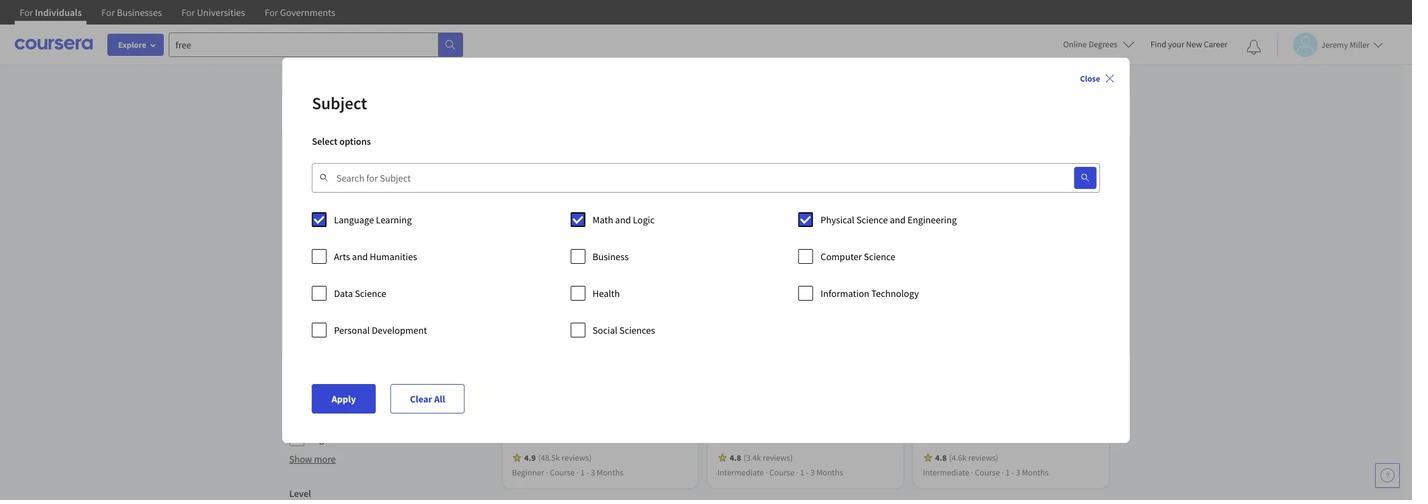 Task type: describe. For each thing, give the bounding box(es) containing it.
language learning button
[[497, 198, 591, 217]]

technology
[[872, 287, 919, 299]]

show for accounting
[[289, 453, 312, 465]]

new
[[1186, 39, 1202, 50]]

select
[[312, 135, 338, 147]]

more for accounting
[[314, 453, 336, 465]]

humanities inside select subject options element
[[370, 250, 417, 262]]

social
[[593, 324, 618, 336]]

science up the information technology
[[864, 250, 896, 262]]

banner navigation
[[10, 0, 345, 34]]

mathematics,
[[835, 413, 884, 424]]

reviews) for (48.5k reviews)
[[562, 452, 592, 464]]

analysis,
[[802, 413, 834, 424]]

(3.4k
[[744, 452, 761, 464]]

search image
[[1081, 173, 1091, 183]]

credit
[[311, 192, 336, 204]]

close
[[1080, 73, 1100, 84]]

math
[[593, 213, 613, 225]]

learning inside subject 'group'
[[353, 247, 389, 260]]

intermediate · course · 1 - 3 months for (3.4k reviews)
[[718, 467, 843, 478]]

4.9
[[524, 452, 536, 464]]

language learning inside select subject options element
[[334, 213, 412, 225]]

for
[[580, 153, 601, 175]]

language inside select subject options element
[[334, 213, 374, 225]]

(graphics),
[[851, 438, 889, 449]]

physical inside button
[[689, 202, 719, 213]]

clear all button
[[390, 384, 465, 413]]

beginner · course · 1 - 3 months
[[512, 467, 624, 478]]

for for governments
[[265, 6, 278, 18]]

for for individuals
[[20, 6, 33, 18]]

for governments
[[265, 6, 335, 18]]

- for 4.8 (3.4k reviews)
[[806, 467, 809, 478]]

"free"
[[604, 153, 649, 175]]

problem
[[718, 425, 748, 437]]

intermediate for (3.4k reviews)
[[718, 467, 764, 478]]

language inside button
[[505, 202, 540, 213]]

algebra, calculus, mathematical theory & analysis, mathematics, problem solving, computational logic, critical thinking, differential equations, plot (graphics), linear algebra
[[718, 401, 889, 461]]

language inside subject 'group'
[[311, 247, 351, 260]]

subject dialog
[[282, 57, 1130, 443]]

course for (48.5k reviews)
[[550, 467, 575, 478]]

differential
[[753, 438, 793, 449]]

results
[[527, 153, 576, 175]]

science up computer science
[[857, 213, 888, 225]]

4.8 for 4.8 (4.6k reviews)
[[935, 452, 947, 464]]

health
[[593, 287, 620, 299]]

theory
[[768, 413, 794, 424]]

3 for 4.9 (48.5k reviews)
[[591, 467, 595, 478]]

physical science and engineering arts and humanities
[[311, 284, 448, 315]]

show notifications image
[[1247, 40, 1261, 55]]

information technology
[[821, 287, 919, 299]]

4.9 (48.5k reviews)
[[524, 452, 592, 464]]

4.8 (3.4k reviews)
[[730, 452, 793, 464]]

reviews) for (4.6k reviews)
[[969, 452, 999, 464]]

browse
[[281, 86, 312, 98]]

mathematical
[[718, 413, 767, 424]]

computational
[[780, 425, 834, 437]]

logic,
[[836, 425, 857, 437]]

4.8 for 4.8 (3.4k reviews)
[[730, 452, 741, 464]]

math and logic
[[593, 213, 655, 225]]

intermediate · course · 1 - 3 months for (4.6k reviews)
[[923, 467, 1049, 478]]

calculus,
[[812, 401, 845, 412]]

for for universities
[[182, 6, 195, 18]]

apply button
[[312, 384, 376, 413]]

algebra inside algebra, calculus, mathematical theory & analysis, mathematics, problem solving, computational logic, critical thinking, differential equations, plot (graphics), linear algebra
[[742, 450, 769, 461]]

social sciences
[[593, 324, 655, 336]]

for businesses
[[101, 6, 162, 18]]

clear all
[[410, 392, 445, 405]]

3 · from the left
[[766, 467, 768, 478]]

clear
[[410, 392, 432, 405]]

apply
[[332, 392, 356, 405]]

sciences
[[620, 324, 655, 336]]

adaptability
[[311, 396, 361, 408]]

science inside physical science and engineering arts and humanities
[[347, 284, 379, 296]]

(4.6k
[[949, 452, 967, 464]]

science right data
[[355, 287, 386, 299]]

848
[[497, 153, 524, 175]]

find your new career link
[[1145, 37, 1234, 52]]

filter
[[289, 154, 317, 169]]

course for (3.4k reviews)
[[770, 467, 795, 478]]

physical science and engineering button
[[681, 198, 826, 217]]

1 · from the left
[[546, 467, 548, 478]]

help center image
[[1381, 468, 1395, 483]]

governments
[[280, 6, 335, 18]]

848 results for "free"
[[497, 153, 649, 175]]

show more for accounting
[[289, 453, 336, 465]]

personal development
[[334, 324, 427, 336]]

accounting adaptability agile software development
[[311, 377, 427, 426]]

development inside select subject options element
[[372, 324, 427, 336]]



Task type: vqa. For each thing, say whether or not it's contained in the screenshot.
the rightmost 1
yes



Task type: locate. For each thing, give the bounding box(es) containing it.
show for subject
[[289, 323, 312, 335]]

1 months from the left
[[597, 467, 624, 478]]

data science
[[334, 287, 386, 299]]

4.8 left (4.6k
[[935, 452, 947, 464]]

1 reviews) from the left
[[562, 452, 592, 464]]

- for 4.8 (4.6k reviews)
[[1012, 467, 1014, 478]]

0 horizontal spatial course
[[550, 467, 575, 478]]

subject
[[312, 92, 367, 114], [289, 227, 321, 239]]

3
[[591, 467, 595, 478], [811, 467, 815, 478], [1016, 467, 1020, 478]]

2 horizontal spatial course
[[975, 467, 1000, 478]]

development down physical science and engineering arts and humanities
[[372, 324, 427, 336]]

for individuals
[[20, 6, 82, 18]]

physical
[[689, 202, 719, 213], [821, 213, 855, 225], [311, 284, 345, 296]]

show more down data
[[289, 323, 336, 335]]

None search field
[[169, 32, 463, 57]]

4 · from the left
[[796, 467, 799, 478]]

algebra
[[311, 433, 342, 445], [742, 450, 769, 461]]

individuals
[[35, 6, 82, 18]]

science down arts and humanities
[[347, 284, 379, 296]]

1 for (4.6k reviews)
[[1006, 467, 1010, 478]]

3 reviews) from the left
[[969, 452, 999, 464]]

show more up level
[[289, 453, 336, 465]]

show up level
[[289, 453, 312, 465]]

linear
[[718, 450, 740, 461]]

physical science and engineering inside the "physical science and engineering" button
[[689, 202, 808, 213]]

humanities inside physical science and engineering arts and humanities
[[347, 302, 394, 315]]

intermediate down (4.6k
[[923, 467, 970, 478]]

2 reviews) from the left
[[763, 452, 793, 464]]

show more button down data
[[289, 322, 336, 336]]

engineering
[[765, 202, 808, 213], [908, 213, 957, 225], [398, 284, 448, 296]]

language learning down eligible
[[334, 213, 412, 225]]

1 4.8 from the left
[[730, 452, 741, 464]]

intermediate
[[718, 467, 764, 478], [923, 467, 970, 478]]

1 1 from the left
[[581, 467, 585, 478]]

0 horizontal spatial algebra
[[311, 433, 342, 445]]

for left businesses
[[101, 6, 115, 18]]

2 · from the left
[[577, 467, 579, 478]]

0 vertical spatial development
[[372, 324, 427, 336]]

for
[[20, 6, 33, 18], [101, 6, 115, 18], [182, 6, 195, 18], [265, 6, 278, 18]]

physical down search by keyword search box
[[689, 202, 719, 213]]

for universities
[[182, 6, 245, 18]]

physical up personal
[[311, 284, 345, 296]]

0 vertical spatial subject
[[312, 92, 367, 114]]

by
[[319, 154, 332, 169]]

1 for from the left
[[20, 6, 33, 18]]

2 course from the left
[[770, 467, 795, 478]]

level
[[289, 487, 311, 499]]

development down clear
[[372, 414, 427, 426]]

select subject options element
[[312, 207, 1100, 354]]

reviews) down differential
[[763, 452, 793, 464]]

physical science and engineering
[[689, 202, 808, 213], [821, 213, 957, 225]]

0 vertical spatial show more button
[[289, 322, 336, 336]]

1 horizontal spatial 4.8
[[935, 452, 947, 464]]

0 horizontal spatial free
[[341, 86, 359, 98]]

plot
[[834, 438, 849, 449]]

2 horizontal spatial 3
[[1016, 467, 1020, 478]]

1 horizontal spatial months
[[817, 467, 843, 478]]

months for (3.4k reviews)
[[817, 467, 843, 478]]

4.8 (4.6k reviews)
[[935, 452, 999, 464]]

1 more from the top
[[314, 323, 336, 335]]

reviews) for (3.4k reviews)
[[763, 452, 793, 464]]

learning up data science
[[353, 247, 389, 260]]

1 show more from the top
[[289, 323, 336, 335]]

free right computer
[[872, 244, 888, 255]]

language down 848
[[505, 202, 540, 213]]

1 3 from the left
[[591, 467, 595, 478]]

and inside button
[[750, 202, 763, 213]]

language learning
[[505, 202, 573, 213], [334, 213, 412, 225], [311, 247, 389, 260]]

engineering inside select subject options element
[[908, 213, 957, 225]]

0 horizontal spatial physical science and engineering
[[689, 202, 808, 213]]

development
[[372, 324, 427, 336], [372, 414, 427, 426]]

intermediate · course · 1 - 3 months
[[718, 467, 843, 478], [923, 467, 1049, 478]]

reviews)
[[562, 452, 592, 464], [763, 452, 793, 464], [969, 452, 999, 464]]

(48.5k
[[538, 452, 560, 464]]

show more button for subject
[[289, 322, 336, 336]]

5 · from the left
[[971, 467, 973, 478]]

career
[[1204, 39, 1228, 50]]

1 horizontal spatial course
[[770, 467, 795, 478]]

accounting
[[311, 377, 357, 390]]

logic
[[633, 213, 655, 225]]

0 vertical spatial algebra
[[311, 433, 342, 445]]

show more
[[289, 323, 336, 335], [289, 453, 336, 465]]

language down eligible
[[334, 213, 374, 225]]

for left individuals
[[20, 6, 33, 18]]

computer
[[821, 250, 862, 262]]

0 horizontal spatial 1
[[581, 467, 585, 478]]

2 show more from the top
[[289, 453, 336, 465]]

1 vertical spatial arts
[[311, 302, 327, 315]]

physical inside physical science and engineering arts and humanities
[[311, 284, 345, 296]]

1 show from the top
[[289, 323, 312, 335]]

3 months from the left
[[1022, 467, 1049, 478]]

course
[[550, 467, 575, 478], [770, 467, 795, 478], [975, 467, 1000, 478]]

humanities
[[370, 250, 417, 262], [347, 302, 394, 315]]

science down search by keyword search box
[[720, 202, 748, 213]]

2 horizontal spatial reviews)
[[969, 452, 999, 464]]

all
[[434, 392, 445, 405]]

show more button up level
[[289, 452, 336, 466]]

options
[[339, 135, 371, 147]]

agile
[[311, 414, 331, 426]]

critical
[[859, 425, 884, 437]]

1 vertical spatial more
[[314, 453, 336, 465]]

development inside accounting adaptability agile software development
[[372, 414, 427, 426]]

filter by
[[289, 154, 332, 169]]

humanities down data science
[[347, 302, 394, 315]]

learning inside select subject options element
[[376, 213, 412, 225]]

3 for from the left
[[182, 6, 195, 18]]

1 vertical spatial development
[[372, 414, 427, 426]]

0 horizontal spatial -
[[587, 467, 589, 478]]

physical inside select subject options element
[[821, 213, 855, 225]]

-
[[587, 467, 589, 478], [806, 467, 809, 478], [1012, 467, 1014, 478]]

subject down the credit
[[289, 227, 321, 239]]

4.8
[[730, 452, 741, 464], [935, 452, 947, 464]]

course down '4.9 (48.5k reviews)'
[[550, 467, 575, 478]]

1 - from the left
[[587, 467, 589, 478]]

intermediate down (3.4k
[[718, 467, 764, 478]]

1 horizontal spatial arts
[[334, 250, 350, 262]]

science inside button
[[720, 202, 748, 213]]

more down data
[[314, 323, 336, 335]]

algebra down differential
[[742, 450, 769, 461]]

1 vertical spatial free
[[872, 244, 888, 255]]

months
[[597, 467, 624, 478], [817, 467, 843, 478], [1022, 467, 1049, 478]]

show left personal
[[289, 323, 312, 335]]

2 horizontal spatial engineering
[[908, 213, 957, 225]]

1 vertical spatial algebra
[[742, 450, 769, 461]]

arts inside physical science and engineering arts and humanities
[[311, 302, 327, 315]]

1 vertical spatial subject
[[289, 227, 321, 239]]

for for businesses
[[101, 6, 115, 18]]

course for (4.6k reviews)
[[975, 467, 1000, 478]]

3 1 from the left
[[1006, 467, 1010, 478]]

2 3 from the left
[[811, 467, 815, 478]]

0 horizontal spatial physical
[[311, 284, 345, 296]]

2 show more button from the top
[[289, 452, 336, 466]]

universities
[[197, 6, 245, 18]]

0 vertical spatial humanities
[[370, 250, 417, 262]]

1 horizontal spatial reviews)
[[763, 452, 793, 464]]

0 horizontal spatial intermediate · course · 1 - 3 months
[[718, 467, 843, 478]]

1 horizontal spatial 3
[[811, 467, 815, 478]]

show more for subject
[[289, 323, 336, 335]]

subject group
[[289, 226, 490, 317]]

0 vertical spatial arts
[[334, 250, 350, 262]]

3 - from the left
[[1012, 467, 1014, 478]]

2 show from the top
[[289, 453, 312, 465]]

learning inside button
[[542, 202, 573, 213]]

months for (48.5k reviews)
[[597, 467, 624, 478]]

software
[[333, 414, 370, 426]]

1 horizontal spatial intermediate
[[923, 467, 970, 478]]

science
[[720, 202, 748, 213], [857, 213, 888, 225], [864, 250, 896, 262], [347, 284, 379, 296], [355, 287, 386, 299]]

more down the agile
[[314, 453, 336, 465]]

eligible
[[338, 192, 369, 204]]

1 intermediate · course · 1 - 3 months from the left
[[718, 467, 843, 478]]

0 vertical spatial show more
[[289, 323, 336, 335]]

&
[[795, 413, 801, 424]]

learning down the results
[[542, 202, 573, 213]]

subject for language
[[289, 227, 321, 239]]

subject inside dialog
[[312, 92, 367, 114]]

0 horizontal spatial intermediate
[[718, 467, 764, 478]]

2 months from the left
[[817, 467, 843, 478]]

learning up arts and humanities
[[376, 213, 412, 225]]

beginner
[[512, 467, 544, 478]]

3 3 from the left
[[1016, 467, 1020, 478]]

6 · from the left
[[1002, 467, 1004, 478]]

course down "4.8 (3.4k reviews)"
[[770, 467, 795, 478]]

engineering inside physical science and engineering arts and humanities
[[398, 284, 448, 296]]

language learning up data
[[311, 247, 389, 260]]

1 for (48.5k reviews)
[[581, 467, 585, 478]]

find your new career
[[1151, 39, 1228, 50]]

1 horizontal spatial free
[[872, 244, 888, 255]]

solving,
[[750, 425, 779, 437]]

2 1 from the left
[[800, 467, 805, 478]]

businesses
[[117, 6, 162, 18]]

learning
[[542, 202, 573, 213], [376, 213, 412, 225], [353, 247, 389, 260]]

computer science
[[821, 250, 896, 262]]

free up the options
[[341, 86, 359, 98]]

coursera image
[[15, 35, 93, 54]]

your
[[1168, 39, 1185, 50]]

1 for (3.4k reviews)
[[800, 467, 805, 478]]

show more button for accounting
[[289, 452, 336, 466]]

course down the 4.8 (4.6k reviews)
[[975, 467, 1000, 478]]

1 vertical spatial show more
[[289, 453, 336, 465]]

close button
[[1075, 67, 1120, 89]]

personal
[[334, 324, 370, 336]]

2 more from the top
[[314, 453, 336, 465]]

Search by keyword search field
[[336, 163, 1045, 192]]

2 for from the left
[[101, 6, 115, 18]]

information
[[821, 287, 870, 299]]

algebra,
[[781, 401, 811, 412]]

0 horizontal spatial 3
[[591, 467, 595, 478]]

1 horizontal spatial physical science and engineering
[[821, 213, 957, 225]]

0 horizontal spatial arts
[[311, 302, 327, 315]]

for left universities at the left of page
[[182, 6, 195, 18]]

·
[[546, 467, 548, 478], [577, 467, 579, 478], [766, 467, 768, 478], [796, 467, 799, 478], [971, 467, 973, 478], [1002, 467, 1004, 478]]

intermediate for (4.6k reviews)
[[923, 467, 970, 478]]

subject inside 'group'
[[289, 227, 321, 239]]

language learning inside subject 'group'
[[311, 247, 389, 260]]

2 horizontal spatial months
[[1022, 467, 1049, 478]]

0 vertical spatial free
[[341, 86, 359, 98]]

show
[[289, 323, 312, 335], [289, 453, 312, 465]]

language up data
[[311, 247, 351, 260]]

algebra down the agile
[[311, 433, 342, 445]]

- for 4.9 (48.5k reviews)
[[587, 467, 589, 478]]

4 for from the left
[[265, 6, 278, 18]]

2 intermediate from the left
[[923, 467, 970, 478]]

1 intermediate from the left
[[718, 467, 764, 478]]

months for (4.6k reviews)
[[1022, 467, 1049, 478]]

reviews) up beginner · course · 1 - 3 months
[[562, 452, 592, 464]]

3 for 4.8 (3.4k reviews)
[[811, 467, 815, 478]]

thinking,
[[718, 438, 751, 449]]

1 vertical spatial humanities
[[347, 302, 394, 315]]

1
[[581, 467, 585, 478], [800, 467, 805, 478], [1006, 467, 1010, 478]]

0 horizontal spatial engineering
[[398, 284, 448, 296]]

physical science and engineering inside select subject options element
[[821, 213, 957, 225]]

language learning inside button
[[505, 202, 573, 213]]

humanities up physical science and engineering arts and humanities
[[370, 250, 417, 262]]

subject up select options
[[312, 92, 367, 114]]

more for subject
[[314, 323, 336, 335]]

physical up computer
[[821, 213, 855, 225]]

intermediate · course · 1 - 3 months down the 4.8 (4.6k reviews)
[[923, 467, 1049, 478]]

2 - from the left
[[806, 467, 809, 478]]

subject for select
[[312, 92, 367, 114]]

credit eligible
[[311, 192, 369, 204]]

data
[[334, 287, 353, 299]]

0 horizontal spatial 4.8
[[730, 452, 741, 464]]

1 horizontal spatial physical
[[689, 202, 719, 213]]

2 4.8 from the left
[[935, 452, 947, 464]]

select options
[[312, 135, 371, 147]]

1 horizontal spatial intermediate · course · 1 - 3 months
[[923, 467, 1049, 478]]

0 vertical spatial show
[[289, 323, 312, 335]]

engineering inside button
[[765, 202, 808, 213]]

find
[[1151, 39, 1167, 50]]

reviews) right (4.6k
[[969, 452, 999, 464]]

equations,
[[795, 438, 833, 449]]

0 horizontal spatial reviews)
[[562, 452, 592, 464]]

2 horizontal spatial 1
[[1006, 467, 1010, 478]]

0 horizontal spatial months
[[597, 467, 624, 478]]

2 intermediate · course · 1 - 3 months from the left
[[923, 467, 1049, 478]]

2 horizontal spatial -
[[1012, 467, 1014, 478]]

intermediate · course · 1 - 3 months down "4.8 (3.4k reviews)"
[[718, 467, 843, 478]]

browse link
[[281, 85, 312, 99]]

1 course from the left
[[550, 467, 575, 478]]

3 for 4.8 (4.6k reviews)
[[1016, 467, 1020, 478]]

arts
[[334, 250, 350, 262], [311, 302, 327, 315]]

3 course from the left
[[975, 467, 1000, 478]]

1 horizontal spatial -
[[806, 467, 809, 478]]

1 show more button from the top
[[289, 322, 336, 336]]

1 horizontal spatial 1
[[800, 467, 805, 478]]

4.8 down thinking, at the right of page
[[730, 452, 741, 464]]

for left governments
[[265, 6, 278, 18]]

1 horizontal spatial algebra
[[742, 450, 769, 461]]

1 horizontal spatial engineering
[[765, 202, 808, 213]]

arts inside select subject options element
[[334, 250, 350, 262]]

1 vertical spatial show more button
[[289, 452, 336, 466]]

1 vertical spatial show
[[289, 453, 312, 465]]

arts and humanities
[[334, 250, 417, 262]]

business
[[593, 250, 629, 262]]

2 horizontal spatial physical
[[821, 213, 855, 225]]

language learning down the results
[[505, 202, 573, 213]]

more
[[314, 323, 336, 335], [314, 453, 336, 465]]

0 vertical spatial more
[[314, 323, 336, 335]]

and
[[750, 202, 763, 213], [615, 213, 631, 225], [890, 213, 906, 225], [352, 250, 368, 262], [381, 284, 396, 296], [329, 302, 345, 315]]



